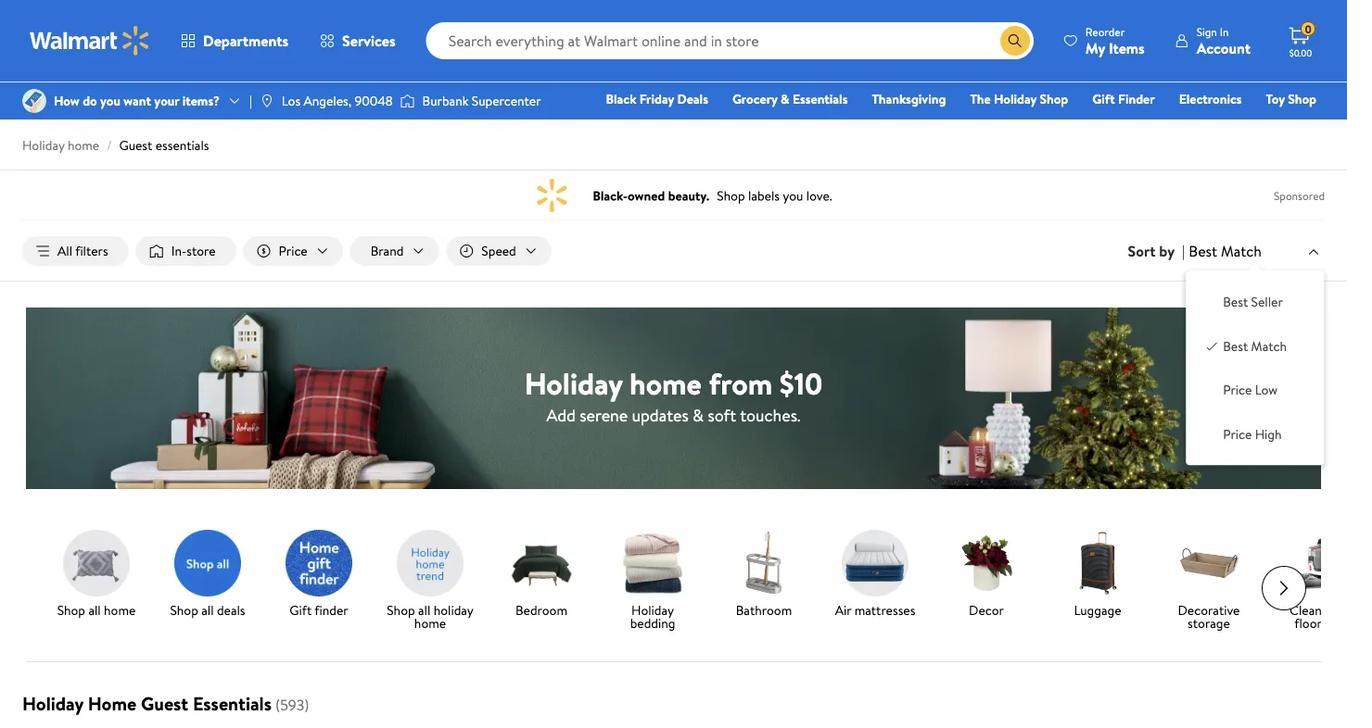 Task type: locate. For each thing, give the bounding box(es) containing it.
|
[[249, 92, 252, 110], [1182, 241, 1185, 262]]

home inside toy shop home
[[978, 116, 1012, 134]]

price inside dropdown button
[[279, 242, 308, 260]]

price low
[[1223, 381, 1278, 399]]

gift inside gift finder link
[[290, 602, 312, 620]]

best right best match radio
[[1223, 337, 1248, 355]]

0 vertical spatial home
[[978, 116, 1012, 134]]

match down seller
[[1251, 337, 1287, 355]]

all down "shop all home" image
[[88, 602, 101, 620]]

price left low
[[1223, 381, 1252, 399]]

holiday bedding image
[[619, 530, 686, 597]]

air mattresses link
[[827, 530, 923, 621]]

all left holiday
[[418, 602, 430, 620]]

electronics link
[[1171, 89, 1250, 109]]

toy shop home
[[978, 90, 1317, 134]]

gift inside gift finder link
[[1092, 90, 1115, 108]]

holiday
[[434, 602, 474, 620]]

best match up best seller
[[1189, 241, 1262, 261]]

bathroom
[[736, 602, 792, 620]]

burbank
[[422, 92, 469, 110]]

shop
[[1040, 90, 1068, 108], [1288, 90, 1317, 108], [57, 602, 85, 620], [170, 602, 198, 620], [387, 602, 415, 620]]

1 horizontal spatial all
[[201, 602, 214, 620]]

 image right 90048
[[400, 92, 415, 110]]

 image
[[22, 89, 46, 113], [400, 92, 415, 110], [259, 94, 274, 108]]

price for price low
[[1223, 381, 1252, 399]]

option group
[[1201, 286, 1309, 451]]

best match
[[1189, 241, 1262, 261], [1223, 337, 1287, 355]]

best inside dropdown button
[[1189, 241, 1218, 261]]

shop down "shop all home" image
[[57, 602, 85, 620]]

& inside cleaning & floorcare
[[1342, 602, 1347, 620]]

the holiday shop
[[970, 90, 1068, 108]]

black friday deals link
[[598, 89, 717, 109]]

$10
[[780, 363, 823, 404]]

0 vertical spatial best match
[[1189, 241, 1262, 261]]

add
[[546, 404, 576, 427]]

black friday deals
[[606, 90, 708, 108]]

deals
[[677, 90, 708, 108]]

2 horizontal spatial all
[[418, 602, 430, 620]]

price for price high
[[1223, 425, 1252, 443]]

1 horizontal spatial |
[[1182, 241, 1185, 262]]

2 vertical spatial price
[[1223, 425, 1252, 443]]

match up best seller
[[1221, 241, 1262, 261]]

0 vertical spatial price
[[279, 242, 308, 260]]

storage
[[1188, 615, 1230, 633]]

& right grocery
[[781, 90, 790, 108]]

shop inside 'link'
[[1040, 90, 1068, 108]]

departments button
[[165, 19, 304, 63]]

all
[[88, 602, 101, 620], [201, 602, 214, 620], [418, 602, 430, 620]]

store
[[187, 242, 216, 260]]

seller
[[1251, 293, 1283, 311]]

decor link
[[938, 530, 1035, 621]]

1 horizontal spatial home
[[978, 116, 1012, 134]]

essentials right grocery
[[793, 90, 848, 108]]

 image left how
[[22, 89, 46, 113]]

items
[[1109, 38, 1145, 58]]

best right by
[[1189, 241, 1218, 261]]

1 vertical spatial essentials
[[193, 691, 272, 717]]

2 vertical spatial best
[[1223, 337, 1248, 355]]

all left deals
[[201, 602, 214, 620]]

option group containing best seller
[[1201, 286, 1309, 451]]

sponsored
[[1274, 188, 1325, 204]]

low
[[1255, 381, 1278, 399]]

price
[[279, 242, 308, 260], [1223, 381, 1252, 399], [1223, 425, 1252, 443]]

1 vertical spatial |
[[1182, 241, 1185, 262]]

toy shop link
[[1258, 89, 1325, 109]]

in-store button
[[136, 236, 236, 266]]

toy
[[1266, 90, 1285, 108]]

 image for how
[[22, 89, 46, 113]]

 image left los on the top of the page
[[259, 94, 274, 108]]

Search search field
[[426, 22, 1034, 59]]

$0.00
[[1290, 46, 1312, 59]]

1 horizontal spatial &
[[781, 90, 790, 108]]

0 vertical spatial match
[[1221, 241, 1262, 261]]

from
[[709, 363, 772, 404]]

1 all from the left
[[88, 602, 101, 620]]

decor image
[[953, 530, 1020, 597]]

decorative storage image
[[1176, 530, 1242, 597]]

how
[[54, 92, 80, 110]]

departments
[[203, 31, 288, 51]]

& right cleaning
[[1342, 602, 1347, 620]]

3 all from the left
[[418, 602, 430, 620]]

| left los on the top of the page
[[249, 92, 252, 110]]

& left the soft
[[693, 404, 704, 427]]

home left the soft
[[630, 363, 702, 404]]

search icon image
[[1008, 33, 1023, 48]]

best match inside best match dropdown button
[[1189, 241, 1262, 261]]

luggage image
[[1064, 530, 1131, 597]]

shop left holiday
[[387, 602, 415, 620]]

| right by
[[1182, 241, 1185, 262]]

best match right best match radio
[[1223, 337, 1287, 355]]

home link
[[969, 115, 1020, 135]]

2 vertical spatial &
[[1342, 602, 1347, 620]]

updates
[[632, 404, 689, 427]]

gift
[[1092, 90, 1115, 108], [290, 602, 312, 620]]

sort
[[1128, 241, 1156, 262]]

1 vertical spatial gift
[[290, 602, 312, 620]]

essentials
[[155, 136, 209, 154]]

black
[[606, 90, 636, 108]]

0 horizontal spatial &
[[693, 404, 704, 427]]

walmart image
[[30, 26, 150, 56]]

sign in account
[[1197, 24, 1251, 58]]

1 horizontal spatial gift
[[1092, 90, 1115, 108]]

price left high
[[1223, 425, 1252, 443]]

best seller
[[1223, 293, 1283, 311]]

holiday home / guest essentials
[[22, 136, 209, 154]]

cleaning
[[1290, 602, 1339, 620]]

you
[[100, 92, 120, 110]]

home down shop all holiday home "image"
[[414, 615, 446, 633]]

& inside holiday home from $10 add serene updates & soft touches.
[[693, 404, 704, 427]]

soft
[[708, 404, 736, 427]]

holiday for $10
[[525, 363, 622, 404]]

0 horizontal spatial  image
[[22, 89, 46, 113]]

match inside best match dropdown button
[[1221, 241, 1262, 261]]

1 vertical spatial home
[[88, 691, 137, 717]]

cleaning & floorcare
[[1290, 602, 1347, 633]]

match
[[1221, 241, 1262, 261], [1251, 337, 1287, 355]]

0 vertical spatial &
[[781, 90, 790, 108]]

0 vertical spatial gift
[[1092, 90, 1115, 108]]

holiday home from $10 add serene updates & soft touches.
[[525, 363, 823, 427]]

your
[[154, 92, 179, 110]]

2 horizontal spatial &
[[1342, 602, 1347, 620]]

| inside 'sort and filter section' element
[[1182, 241, 1185, 262]]

shop up fashion
[[1040, 90, 1068, 108]]

1 vertical spatial &
[[693, 404, 704, 427]]

gift for gift finder
[[1092, 90, 1115, 108]]

shop all holiday home
[[387, 602, 474, 633]]

bedroom
[[515, 602, 567, 620]]

1 vertical spatial price
[[1223, 381, 1252, 399]]

fashion link
[[1028, 115, 1087, 135]]

cleaning & floorcare link
[[1272, 530, 1347, 634]]

1 vertical spatial match
[[1251, 337, 1287, 355]]

0 horizontal spatial |
[[249, 92, 252, 110]]

shop all image
[[174, 530, 241, 597]]

home
[[68, 136, 99, 154], [630, 363, 702, 404], [104, 602, 136, 620], [414, 615, 446, 633]]

holiday inside holiday home from $10 add serene updates & soft touches.
[[525, 363, 622, 404]]

holiday home link
[[22, 136, 99, 154]]

high
[[1255, 425, 1282, 443]]

shop right toy
[[1288, 90, 1317, 108]]

0 horizontal spatial all
[[88, 602, 101, 620]]

shop all holiday home link
[[382, 530, 478, 634]]

holiday inside 'link'
[[994, 90, 1037, 108]]

best
[[1189, 241, 1218, 261], [1223, 293, 1248, 311], [1223, 337, 1248, 355]]

shop inside shop all holiday home
[[387, 602, 415, 620]]

shop for shop all home
[[57, 602, 85, 620]]

0 horizontal spatial essentials
[[193, 691, 272, 717]]

walmart+
[[1261, 116, 1317, 134]]

& for grocery
[[781, 90, 790, 108]]

price right store
[[279, 242, 308, 260]]

decorative storage link
[[1161, 530, 1257, 634]]

/
[[107, 136, 112, 154]]

1 horizontal spatial  image
[[259, 94, 274, 108]]

price high
[[1223, 425, 1282, 443]]

debit
[[1205, 116, 1237, 134]]

 image for burbank
[[400, 92, 415, 110]]

&
[[781, 90, 790, 108], [693, 404, 704, 427], [1342, 602, 1347, 620]]

price button
[[243, 236, 343, 266]]

all inside shop all holiday home
[[418, 602, 430, 620]]

supercenter
[[472, 92, 541, 110]]

essentials left (593)
[[193, 691, 272, 717]]

0 vertical spatial best
[[1189, 241, 1218, 261]]

2 all from the left
[[201, 602, 214, 620]]

gift finder image
[[286, 530, 352, 597]]

1 horizontal spatial essentials
[[793, 90, 848, 108]]

shop all holiday home image
[[397, 530, 464, 597]]

0 vertical spatial essentials
[[793, 90, 848, 108]]

reorder
[[1086, 24, 1125, 39]]

services
[[342, 31, 396, 51]]

2 horizontal spatial  image
[[400, 92, 415, 110]]

best left seller
[[1223, 293, 1248, 311]]

finder
[[315, 602, 348, 620]]

0 horizontal spatial gift
[[290, 602, 312, 620]]

shop left deals
[[170, 602, 198, 620]]

0
[[1305, 21, 1312, 37]]

home inside holiday home from $10 add serene updates & soft touches.
[[630, 363, 702, 404]]



Task type: describe. For each thing, give the bounding box(es) containing it.
shop all deals
[[170, 602, 245, 620]]

fashion
[[1036, 116, 1079, 134]]

grocery & essentials link
[[724, 89, 856, 109]]

thanksgiving link
[[864, 89, 954, 109]]

holiday home from $10. image
[[26, 308, 1321, 490]]

(593)
[[275, 695, 309, 716]]

the
[[970, 90, 991, 108]]

reorder my items
[[1086, 24, 1145, 58]]

gift finder link
[[1084, 89, 1163, 109]]

decorative storage
[[1178, 602, 1240, 633]]

luggage link
[[1050, 530, 1146, 621]]

all filters
[[57, 242, 108, 260]]

all filters button
[[22, 236, 129, 266]]

one debit
[[1175, 116, 1237, 134]]

by
[[1159, 241, 1175, 262]]

& for cleaning
[[1342, 602, 1347, 620]]

cleaning & floorcare image
[[1287, 530, 1347, 597]]

all for home
[[88, 602, 101, 620]]

serene
[[580, 404, 628, 427]]

angeles,
[[304, 92, 351, 110]]

match inside option group
[[1251, 337, 1287, 355]]

los angeles, 90048
[[282, 92, 393, 110]]

air
[[835, 602, 851, 620]]

items?
[[182, 92, 220, 110]]

gift finder
[[290, 602, 348, 620]]

account
[[1197, 38, 1251, 58]]

brand button
[[350, 236, 439, 266]]

shop for shop all deals
[[170, 602, 198, 620]]

decor
[[969, 602, 1004, 620]]

friday
[[640, 90, 674, 108]]

bathroom link
[[716, 530, 812, 621]]

home down "shop all home" image
[[104, 602, 136, 620]]

1 vertical spatial best match
[[1223, 337, 1287, 355]]

los
[[282, 92, 300, 110]]

holiday inside holiday bedding
[[631, 602, 674, 620]]

holiday for essentials
[[22, 691, 83, 717]]

do
[[83, 92, 97, 110]]

next slide for chipmodulewithimages list image
[[1262, 567, 1306, 611]]

my
[[1086, 38, 1105, 58]]

how do you want your items?
[[54, 92, 220, 110]]

1 vertical spatial guest
[[141, 691, 188, 717]]

bedroom link
[[493, 530, 590, 621]]

air mattresses image
[[842, 530, 909, 597]]

finder
[[1118, 90, 1155, 108]]

all for deals
[[201, 602, 214, 620]]

gift finder link
[[271, 530, 367, 621]]

luggage
[[1074, 602, 1121, 620]]

speed
[[482, 242, 516, 260]]

bedroom image
[[508, 530, 575, 597]]

home inside shop all holiday home
[[414, 615, 446, 633]]

shop for shop all holiday home
[[387, 602, 415, 620]]

services button
[[304, 19, 411, 63]]

all for holiday
[[418, 602, 430, 620]]

bathroom image
[[731, 530, 797, 597]]

0 horizontal spatial home
[[88, 691, 137, 717]]

speed button
[[446, 236, 551, 266]]

in
[[1220, 24, 1229, 39]]

home left /
[[68, 136, 99, 154]]

Walmart Site-Wide search field
[[426, 22, 1034, 59]]

gift finder
[[1092, 90, 1155, 108]]

bedding
[[630, 615, 675, 633]]

price for price
[[279, 242, 308, 260]]

in-
[[171, 242, 187, 260]]

grocery & essentials
[[732, 90, 848, 108]]

registry link
[[1095, 115, 1159, 135]]

walmart+ link
[[1253, 115, 1325, 135]]

shop all home link
[[48, 530, 145, 621]]

deals
[[217, 602, 245, 620]]

shop all home
[[57, 602, 136, 620]]

want
[[124, 92, 151, 110]]

thanksgiving
[[872, 90, 946, 108]]

sort and filter section element
[[0, 222, 1347, 281]]

touches.
[[740, 404, 801, 427]]

Best Match radio
[[1205, 337, 1219, 352]]

in-store
[[171, 242, 216, 260]]

holiday home guest essentials (593)
[[22, 691, 309, 717]]

0 vertical spatial |
[[249, 92, 252, 110]]

holiday for guest
[[22, 136, 64, 154]]

mattresses
[[855, 602, 915, 620]]

sort by |
[[1128, 241, 1185, 262]]

air mattresses
[[835, 602, 915, 620]]

shop all home image
[[63, 530, 130, 597]]

the holiday shop link
[[962, 89, 1077, 109]]

 image for los
[[259, 94, 274, 108]]

best match button
[[1185, 239, 1325, 264]]

0 vertical spatial guest
[[119, 136, 152, 154]]

sign
[[1197, 24, 1217, 39]]

shop inside toy shop home
[[1288, 90, 1317, 108]]

1 vertical spatial best
[[1223, 293, 1248, 311]]

one debit link
[[1166, 115, 1246, 135]]

filters
[[75, 242, 108, 260]]

gift for gift finder
[[290, 602, 312, 620]]



Task type: vqa. For each thing, say whether or not it's contained in the screenshot.
3 $167.99
no



